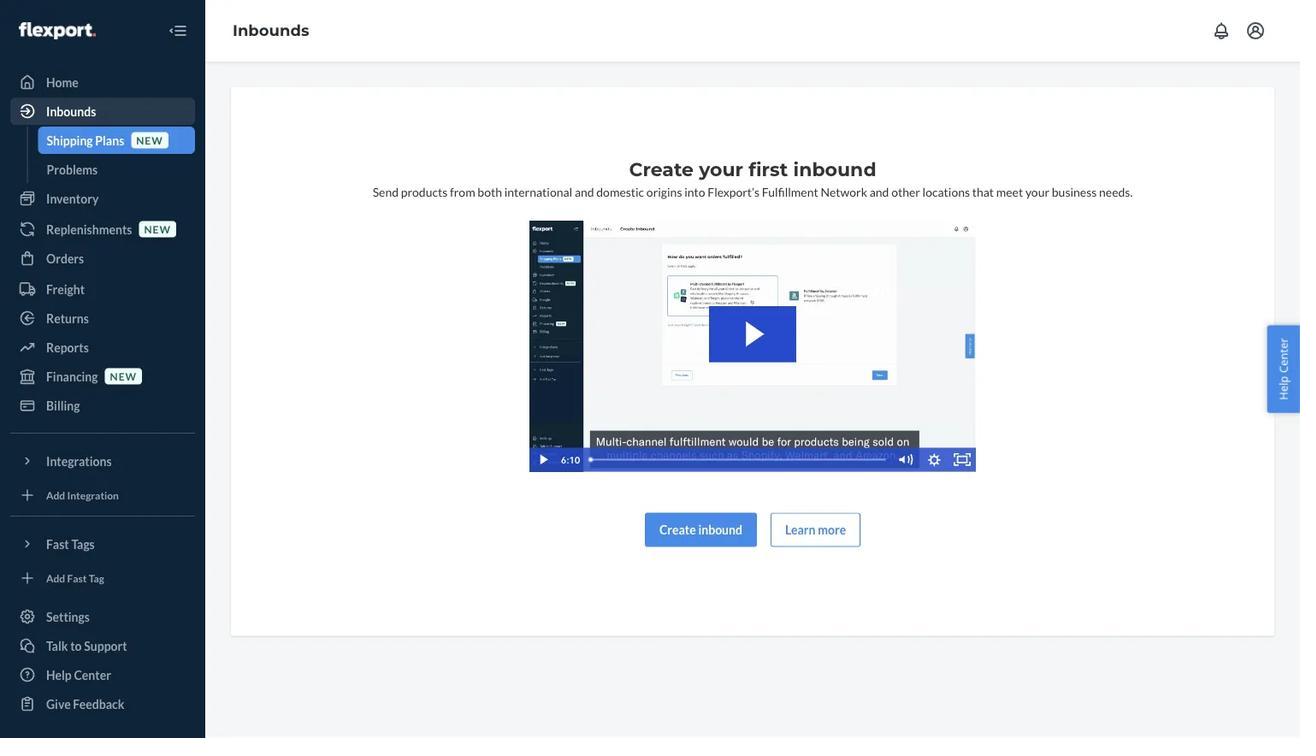 Task type: vqa. For each thing, say whether or not it's contained in the screenshot.
Account Information
no



Task type: describe. For each thing, give the bounding box(es) containing it.
create inbound
[[659, 523, 742, 537]]

1 horizontal spatial inbounds
[[233, 21, 309, 40]]

integrations
[[46, 454, 112, 468]]

shipping plans
[[47, 133, 124, 148]]

send
[[373, 184, 399, 199]]

returns
[[46, 311, 89, 325]]

needs.
[[1099, 184, 1133, 199]]

international
[[504, 184, 572, 199]]

first
[[749, 158, 788, 181]]

settings link
[[10, 603, 195, 630]]

products
[[401, 184, 448, 199]]

1 vertical spatial fast
[[67, 572, 87, 584]]

orders link
[[10, 245, 195, 272]]

feedback
[[73, 697, 124, 711]]

give feedback button
[[10, 690, 195, 718]]

1 vertical spatial your
[[1025, 184, 1050, 199]]

reports
[[46, 340, 89, 355]]

center inside help center link
[[74, 668, 111, 682]]

fast inside dropdown button
[[46, 537, 69, 551]]

home link
[[10, 68, 195, 96]]

open notifications image
[[1211, 21, 1232, 41]]

create for inbound
[[659, 523, 696, 537]]

create inbound button
[[645, 513, 757, 547]]

help center button
[[1267, 325, 1300, 413]]

0 horizontal spatial help
[[46, 668, 72, 682]]

tags
[[71, 537, 95, 551]]

orders
[[46, 251, 84, 266]]

inbound inside button
[[698, 523, 742, 537]]

tag
[[89, 572, 104, 584]]

integration
[[67, 489, 119, 501]]

reports link
[[10, 334, 195, 361]]

talk
[[46, 638, 68, 653]]

0 vertical spatial inbounds link
[[233, 21, 309, 40]]

video element
[[529, 221, 976, 472]]

1 vertical spatial help center
[[46, 668, 111, 682]]

flexport logo image
[[19, 22, 96, 39]]

add for add integration
[[46, 489, 65, 501]]

both
[[478, 184, 502, 199]]

1 and from the left
[[575, 184, 594, 199]]

plans
[[95, 133, 124, 148]]

0 horizontal spatial your
[[699, 158, 743, 181]]

inventory
[[46, 191, 99, 206]]

help center link
[[10, 661, 195, 689]]

help center inside button
[[1276, 338, 1291, 400]]

returns link
[[10, 304, 195, 332]]

freight link
[[10, 275, 195, 303]]

0 horizontal spatial inbounds
[[46, 104, 96, 118]]

financing
[[46, 369, 98, 384]]

open account menu image
[[1245, 21, 1266, 41]]

fast tags button
[[10, 530, 195, 558]]

problems
[[47, 162, 98, 177]]

domestic
[[596, 184, 644, 199]]

replenishments
[[46, 222, 132, 236]]

more
[[818, 523, 846, 537]]

talk to support
[[46, 638, 127, 653]]

other
[[891, 184, 920, 199]]

talk to support button
[[10, 632, 195, 659]]

home
[[46, 75, 79, 89]]



Task type: locate. For each thing, give the bounding box(es) containing it.
locations
[[923, 184, 970, 199]]

0 horizontal spatial inbounds link
[[10, 98, 195, 125]]

add integration link
[[10, 482, 195, 509]]

add integration
[[46, 489, 119, 501]]

create inside create inbound button
[[659, 523, 696, 537]]

inventory link
[[10, 185, 195, 212]]

2 add from the top
[[46, 572, 65, 584]]

video thumbnail image
[[529, 221, 976, 472], [529, 221, 976, 472]]

fast tags
[[46, 537, 95, 551]]

new
[[136, 134, 163, 146], [144, 223, 171, 235], [110, 370, 137, 382]]

center
[[1276, 338, 1291, 373], [74, 668, 111, 682]]

freight
[[46, 282, 85, 296]]

into
[[684, 184, 705, 199]]

business
[[1052, 184, 1097, 199]]

1 horizontal spatial and
[[870, 184, 889, 199]]

2 vertical spatial new
[[110, 370, 137, 382]]

problems link
[[38, 156, 195, 183]]

meet
[[996, 184, 1023, 199]]

0 vertical spatial center
[[1276, 338, 1291, 373]]

your right meet
[[1025, 184, 1050, 199]]

1 vertical spatial inbound
[[698, 523, 742, 537]]

0 vertical spatial help
[[1276, 376, 1291, 400]]

create your first inbound send products from both international and domestic origins into flexport's fulfillment network and other locations that meet your business needs.
[[373, 158, 1133, 199]]

that
[[972, 184, 994, 199]]

new right plans
[[136, 134, 163, 146]]

0 horizontal spatial inbound
[[698, 523, 742, 537]]

inbound inside create your first inbound send products from both international and domestic origins into flexport's fulfillment network and other locations that meet your business needs.
[[793, 158, 876, 181]]

settings
[[46, 609, 90, 624]]

flexport's
[[708, 184, 760, 199]]

2 and from the left
[[870, 184, 889, 199]]

0 vertical spatial add
[[46, 489, 65, 501]]

new down reports link
[[110, 370, 137, 382]]

0 horizontal spatial help center
[[46, 668, 111, 682]]

new up orders link
[[144, 223, 171, 235]]

learn
[[785, 523, 815, 537]]

add down fast tags
[[46, 572, 65, 584]]

1 horizontal spatial help
[[1276, 376, 1291, 400]]

1 horizontal spatial center
[[1276, 338, 1291, 373]]

inbounds link
[[233, 21, 309, 40], [10, 98, 195, 125]]

0 vertical spatial inbound
[[793, 158, 876, 181]]

create
[[629, 158, 694, 181], [659, 523, 696, 537]]

add left integration
[[46, 489, 65, 501]]

give feedback
[[46, 697, 124, 711]]

fast left tags
[[46, 537, 69, 551]]

your
[[699, 158, 743, 181], [1025, 184, 1050, 199]]

give
[[46, 697, 71, 711]]

and left the other
[[870, 184, 889, 199]]

inbounds
[[233, 21, 309, 40], [46, 104, 96, 118]]

from
[[450, 184, 475, 199]]

0 vertical spatial fast
[[46, 537, 69, 551]]

origins
[[646, 184, 682, 199]]

1 vertical spatial create
[[659, 523, 696, 537]]

1 vertical spatial new
[[144, 223, 171, 235]]

1 vertical spatial add
[[46, 572, 65, 584]]

1 horizontal spatial help center
[[1276, 338, 1291, 400]]

help inside button
[[1276, 376, 1291, 400]]

new for financing
[[110, 370, 137, 382]]

network
[[821, 184, 867, 199]]

0 vertical spatial help center
[[1276, 338, 1291, 400]]

learn more button
[[771, 513, 861, 547]]

billing
[[46, 398, 80, 413]]

fulfillment
[[762, 184, 818, 199]]

create inside create your first inbound send products from both international and domestic origins into flexport's fulfillment network and other locations that meet your business needs.
[[629, 158, 694, 181]]

help center
[[1276, 338, 1291, 400], [46, 668, 111, 682]]

inbound up the network at the right of the page
[[793, 158, 876, 181]]

new for shipping plans
[[136, 134, 163, 146]]

add fast tag link
[[10, 564, 195, 592]]

1 vertical spatial help
[[46, 668, 72, 682]]

to
[[70, 638, 82, 653]]

0 vertical spatial new
[[136, 134, 163, 146]]

learn more
[[785, 523, 846, 537]]

and left domestic
[[575, 184, 594, 199]]

shipping
[[47, 133, 93, 148]]

add fast tag
[[46, 572, 104, 584]]

help
[[1276, 376, 1291, 400], [46, 668, 72, 682]]

0 vertical spatial your
[[699, 158, 743, 181]]

1 add from the top
[[46, 489, 65, 501]]

close navigation image
[[168, 21, 188, 41]]

0 horizontal spatial and
[[575, 184, 594, 199]]

1 horizontal spatial your
[[1025, 184, 1050, 199]]

fast
[[46, 537, 69, 551], [67, 572, 87, 584]]

add
[[46, 489, 65, 501], [46, 572, 65, 584]]

inbound left learn
[[698, 523, 742, 537]]

your up flexport's
[[699, 158, 743, 181]]

1 vertical spatial inbounds
[[46, 104, 96, 118]]

1 vertical spatial center
[[74, 668, 111, 682]]

billing link
[[10, 392, 195, 419]]

add for add fast tag
[[46, 572, 65, 584]]

and
[[575, 184, 594, 199], [870, 184, 889, 199]]

support
[[84, 638, 127, 653]]

create for your
[[629, 158, 694, 181]]

new for replenishments
[[144, 223, 171, 235]]

1 vertical spatial inbounds link
[[10, 98, 195, 125]]

0 vertical spatial create
[[629, 158, 694, 181]]

center inside help center button
[[1276, 338, 1291, 373]]

1 horizontal spatial inbounds link
[[233, 21, 309, 40]]

integrations button
[[10, 447, 195, 475]]

1 horizontal spatial inbound
[[793, 158, 876, 181]]

inbound
[[793, 158, 876, 181], [698, 523, 742, 537]]

fast left tag
[[67, 572, 87, 584]]

0 horizontal spatial center
[[74, 668, 111, 682]]

0 vertical spatial inbounds
[[233, 21, 309, 40]]



